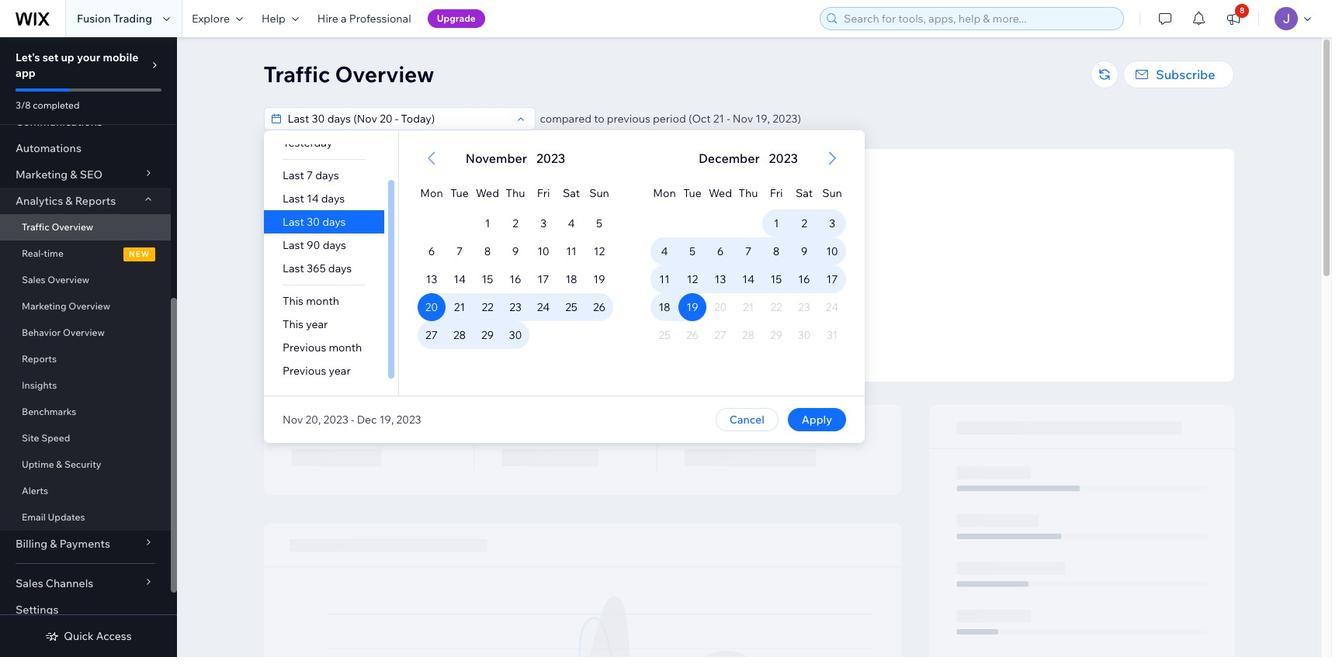 Task type: vqa. For each thing, say whether or not it's contained in the screenshot.
'your' in the The Not Enough Traffic You'Ll Get An Overview Once Your Site Has More Traffic.
yes



Task type: locate. For each thing, give the bounding box(es) containing it.
0 horizontal spatial 5
[[596, 217, 602, 231]]

1 last from the top
[[282, 168, 304, 182]]

last up last 14 days
[[282, 168, 304, 182]]

1 vertical spatial hire
[[698, 340, 716, 352]]

4 last from the top
[[282, 238, 304, 252]]

days for last 365 days
[[328, 262, 351, 276]]

overview down analytics & reports
[[52, 221, 93, 233]]

month for this month
[[306, 294, 339, 308]]

0 horizontal spatial 16
[[509, 273, 521, 287]]

1 horizontal spatial sun
[[822, 186, 842, 200]]

18
[[565, 273, 577, 287], [658, 300, 670, 314]]

16
[[509, 273, 521, 287], [798, 273, 810, 287]]

overview down sales overview link
[[69, 300, 110, 312]]

10 up 'more'
[[826, 245, 838, 259]]

this down this month
[[282, 318, 303, 332]]

month
[[306, 294, 339, 308], [328, 341, 362, 355]]

1 horizontal spatial alert
[[694, 149, 802, 168]]

page skeleton image
[[264, 405, 1234, 658]]

0 vertical spatial traffic
[[765, 271, 797, 285]]

grid
[[399, 130, 632, 396], [632, 130, 865, 396]]

traffic
[[264, 61, 330, 88], [22, 221, 49, 233]]

billing
[[16, 537, 47, 551]]

15
[[481, 273, 493, 287], [770, 273, 782, 287]]

year up previous month
[[306, 318, 328, 332]]

traffic overview
[[264, 61, 434, 88], [22, 221, 93, 233]]

last down last 14 days
[[282, 215, 304, 229]]

1 previous from the top
[[282, 341, 326, 355]]

2 down november
[[512, 217, 518, 231]]

& for marketing
[[70, 168, 77, 182]]

hire right help "button"
[[317, 12, 338, 26]]

your left the site
[[754, 290, 773, 302]]

2 last from the top
[[282, 192, 304, 206]]

1 tue from the left
[[450, 186, 468, 200]]

updates
[[48, 512, 85, 523]]

1 vertical spatial 11
[[659, 273, 669, 287]]

site
[[22, 432, 39, 444]]

hire a marketing expert
[[698, 340, 800, 352]]

1 vertical spatial marketing
[[22, 300, 66, 312]]

previous month
[[282, 341, 362, 355]]

your right up
[[77, 50, 100, 64]]

13 up the 'overview'
[[714, 273, 726, 287]]

2 for 10
[[512, 217, 518, 231]]

1 horizontal spatial -
[[727, 112, 730, 126]]

hire
[[317, 12, 338, 26], [698, 340, 716, 352]]

2 mon from the left
[[653, 186, 676, 200]]

a
[[341, 12, 347, 26], [718, 340, 723, 352]]

18 left an
[[658, 300, 670, 314]]

sun
[[589, 186, 609, 200], [822, 186, 842, 200]]

0 vertical spatial year
[[306, 318, 328, 332]]

& right billing
[[50, 537, 57, 551]]

last
[[282, 168, 304, 182], [282, 192, 304, 206], [282, 215, 304, 229], [282, 238, 304, 252], [282, 262, 304, 276]]

set
[[42, 50, 59, 64]]

5 inside row
[[689, 245, 695, 259]]

alert
[[461, 149, 570, 168], [694, 149, 802, 168]]

traffic up the site
[[765, 271, 797, 285]]

grid containing december
[[632, 130, 865, 396]]

days up last 30 days
[[321, 192, 344, 206]]

wed
[[476, 186, 499, 200], [709, 186, 732, 200]]

alerts
[[22, 485, 48, 497]]

thu for 9
[[506, 186, 525, 200]]

channels
[[46, 577, 93, 591]]

9 up has
[[801, 245, 807, 259]]

1 up not enough traffic you'll get an overview once your site has more traffic.
[[773, 217, 779, 231]]

1 vertical spatial this
[[282, 318, 303, 332]]

list box
[[264, 131, 398, 383]]

traffic overview down hire a professional
[[264, 61, 434, 88]]

row containing 11
[[650, 266, 846, 294]]

traffic overview link
[[0, 214, 171, 241]]

30 right 29
[[509, 328, 522, 342]]

2 16 from the left
[[798, 273, 810, 287]]

2 2 from the left
[[801, 217, 807, 231]]

1 horizontal spatial 30
[[509, 328, 522, 342]]

1 horizontal spatial 2
[[801, 217, 807, 231]]

1 vertical spatial previous
[[282, 364, 326, 378]]

0 vertical spatial -
[[727, 112, 730, 126]]

thu down november
[[506, 186, 525, 200]]

2 17 from the left
[[826, 273, 838, 287]]

1 vertical spatial 4
[[661, 245, 668, 259]]

0 horizontal spatial 21
[[454, 300, 465, 314]]

1 horizontal spatial a
[[718, 340, 723, 352]]

0 vertical spatial traffic overview
[[264, 61, 434, 88]]

0 horizontal spatial traffic overview
[[22, 221, 93, 233]]

reports up insights
[[22, 353, 57, 365]]

8 inside button
[[1240, 5, 1245, 16]]

2 13 from the left
[[714, 273, 726, 287]]

1 horizontal spatial 7
[[456, 245, 462, 259]]

1 horizontal spatial thu
[[738, 186, 758, 200]]

previous down previous month
[[282, 364, 326, 378]]

0 horizontal spatial fri
[[537, 186, 550, 200]]

this
[[282, 294, 303, 308], [282, 318, 303, 332]]

1 horizontal spatial nov
[[733, 112, 753, 126]]

hire a professional link
[[308, 0, 421, 37]]

days right 90
[[322, 238, 346, 252]]

1 vertical spatial 12
[[687, 273, 698, 287]]

mon tue wed thu
[[420, 186, 525, 200], [653, 186, 758, 200]]

to right how
[[730, 317, 739, 328]]

2 tue from the left
[[683, 186, 701, 200]]

1 mon tue wed thu from the left
[[420, 186, 525, 200]]

19 up learn
[[686, 300, 698, 314]]

overview for sales overview link
[[48, 274, 89, 286]]

0 vertical spatial reports
[[75, 194, 116, 208]]

1 horizontal spatial sat
[[795, 186, 813, 200]]

a left professional at the left top
[[341, 12, 347, 26]]

11 up get
[[659, 273, 669, 287]]

2 1 from the left
[[773, 217, 779, 231]]

1 wed from the left
[[476, 186, 499, 200]]

trading
[[113, 12, 152, 26]]

1 horizontal spatial 17
[[826, 273, 838, 287]]

1 horizontal spatial tue
[[683, 186, 701, 200]]

8
[[1240, 5, 1245, 16], [484, 245, 491, 259], [773, 245, 779, 259]]

5
[[596, 217, 602, 231], [689, 245, 695, 259]]

0 horizontal spatial mon tue wed thu
[[420, 186, 525, 200]]

sat down the 2023)
[[795, 186, 813, 200]]

2 wed from the left
[[709, 186, 732, 200]]

14 up last 30 days
[[306, 192, 318, 206]]

- left dec
[[351, 413, 354, 427]]

days up last 14 days
[[315, 168, 339, 182]]

mon for 6
[[420, 186, 443, 200]]

hire inside hire a professional link
[[317, 12, 338, 26]]

seo
[[80, 168, 103, 182]]

0 horizontal spatial alert
[[461, 149, 570, 168]]

3 last from the top
[[282, 215, 304, 229]]

13 up monday, november 20, 2023 cell
[[426, 273, 437, 287]]

2 vertical spatial your
[[768, 317, 787, 328]]

marketing for marketing & seo
[[16, 168, 68, 182]]

12 left "not"
[[687, 273, 698, 287]]

overview
[[335, 61, 434, 88], [52, 221, 93, 233], [48, 274, 89, 286], [69, 300, 110, 312], [63, 327, 105, 339]]

nov up december
[[733, 112, 753, 126]]

2 alert from the left
[[694, 149, 802, 168]]

previous
[[607, 112, 651, 126]]

a down how
[[718, 340, 723, 352]]

completed
[[33, 99, 80, 111]]

0 horizontal spatial 4
[[568, 217, 575, 231]]

previous for previous month
[[282, 341, 326, 355]]

row
[[417, 172, 613, 210], [650, 172, 846, 210], [417, 210, 613, 238], [650, 210, 846, 238], [417, 238, 613, 266], [650, 238, 846, 266], [417, 266, 613, 294], [650, 266, 846, 294], [417, 294, 613, 321], [650, 294, 846, 321], [417, 321, 613, 349], [650, 321, 846, 349], [417, 349, 613, 377]]

billing & payments
[[16, 537, 110, 551]]

1 vertical spatial 19,
[[379, 413, 394, 427]]

16 up 23
[[509, 273, 521, 287]]

fri
[[537, 186, 550, 200], [770, 186, 783, 200]]

list box containing yesterday
[[264, 131, 398, 383]]

0 horizontal spatial 9
[[512, 245, 519, 259]]

let's set up your mobile app
[[16, 50, 139, 80]]

sat for 9
[[795, 186, 813, 200]]

0 horizontal spatial to
[[594, 112, 605, 126]]

0 vertical spatial 11
[[566, 245, 576, 259]]

3 for 9
[[829, 217, 835, 231]]

traffic overview inside sidebar element
[[22, 221, 93, 233]]

subscribe
[[1156, 67, 1216, 82]]

20,
[[305, 413, 321, 427]]

days right 365
[[328, 262, 351, 276]]

sat for 11
[[562, 186, 580, 200]]

your
[[77, 50, 100, 64], [754, 290, 773, 302], [768, 317, 787, 328]]

6 up "not"
[[717, 245, 723, 259]]

analytics & reports
[[16, 194, 116, 208]]

0 vertical spatial nov
[[733, 112, 753, 126]]

1 horizontal spatial 14
[[453, 273, 465, 287]]

1 horizontal spatial fri
[[770, 186, 783, 200]]

overview down marketing overview link
[[63, 327, 105, 339]]

1 3 from the left
[[540, 217, 546, 231]]

mon tue wed thu down december
[[653, 186, 758, 200]]

traffic down help "button"
[[264, 61, 330, 88]]

wed down december
[[709, 186, 732, 200]]

sales
[[22, 274, 46, 286], [16, 577, 43, 591]]

month up previous year
[[328, 341, 362, 355]]

6 up 20 at top left
[[428, 245, 435, 259]]

365
[[306, 262, 326, 276]]

traffic down has
[[789, 317, 815, 328]]

& down marketing & seo
[[65, 194, 73, 208]]

2 sun from the left
[[822, 186, 842, 200]]

learn
[[683, 317, 707, 328]]

14 up once in the right of the page
[[742, 273, 754, 287]]

0 horizontal spatial 18
[[565, 273, 577, 287]]

21 left 22
[[454, 300, 465, 314]]

17 up 24
[[537, 273, 549, 287]]

last left 365
[[282, 262, 304, 276]]

marketing for marketing overview
[[22, 300, 66, 312]]

wed down november
[[476, 186, 499, 200]]

3/8 completed
[[16, 99, 80, 111]]

marketing up analytics
[[16, 168, 68, 182]]

1 vertical spatial traffic
[[789, 317, 815, 328]]

1 vertical spatial 21
[[454, 300, 465, 314]]

0 vertical spatial hire
[[317, 12, 338, 26]]

payments
[[60, 537, 110, 551]]

how
[[709, 317, 728, 328]]

mon tue wed thu down november
[[420, 186, 525, 200]]

previous down 'this year'
[[282, 341, 326, 355]]

overview up marketing overview
[[48, 274, 89, 286]]

row containing 20
[[417, 294, 613, 321]]

2 fri from the left
[[770, 186, 783, 200]]

19, left the 2023)
[[756, 112, 770, 126]]

sales down real-
[[22, 274, 46, 286]]

None field
[[283, 108, 511, 130]]

1 15 from the left
[[481, 273, 493, 287]]

0 vertical spatial a
[[341, 12, 347, 26]]

30 up 90
[[306, 215, 320, 229]]

fri for 10
[[537, 186, 550, 200]]

hire a marketing expert link
[[698, 339, 800, 353]]

email updates link
[[0, 505, 171, 531]]

tuesday, december 19, 2023 cell
[[678, 294, 706, 321]]

1 horizontal spatial 3
[[829, 217, 835, 231]]

16 up has
[[798, 273, 810, 287]]

19 up "26"
[[593, 273, 605, 287]]

0 vertical spatial 12
[[593, 245, 605, 259]]

2 sat from the left
[[795, 186, 813, 200]]

marketing & seo
[[16, 168, 103, 182]]

hire a professional
[[317, 12, 411, 26]]

0 horizontal spatial a
[[341, 12, 347, 26]]

last for last 90 days
[[282, 238, 304, 252]]

1 alert from the left
[[461, 149, 570, 168]]

1 horizontal spatial 15
[[770, 273, 782, 287]]

alert down the compared
[[461, 149, 570, 168]]

alert down the 2023)
[[694, 149, 802, 168]]

sales up settings
[[16, 577, 43, 591]]

month for previous month
[[328, 341, 362, 355]]

1 vertical spatial your
[[754, 290, 773, 302]]

1 sun from the left
[[589, 186, 609, 200]]

access
[[96, 630, 132, 644]]

last 7 days
[[282, 168, 339, 182]]

2 mon tue wed thu from the left
[[653, 186, 758, 200]]

1 vertical spatial 5
[[689, 245, 695, 259]]

0 horizontal spatial 10
[[537, 245, 549, 259]]

19, right dec
[[379, 413, 394, 427]]

2023
[[536, 151, 565, 166], [769, 151, 798, 166], [323, 413, 348, 427], [396, 413, 421, 427]]

0 horizontal spatial 30
[[306, 215, 320, 229]]

thu
[[506, 186, 525, 200], [738, 186, 758, 200]]

year for previous year
[[328, 364, 350, 378]]

traffic overview up the time
[[22, 221, 93, 233]]

0 horizontal spatial 11
[[566, 245, 576, 259]]

speed
[[41, 432, 70, 444]]

1 vertical spatial traffic overview
[[22, 221, 93, 233]]

2 horizontal spatial 8
[[1240, 5, 1245, 16]]

hire inside hire a marketing expert link
[[698, 340, 716, 352]]

4 inside row
[[661, 245, 668, 259]]

1 horizontal spatial 12
[[687, 273, 698, 287]]

settings link
[[0, 597, 171, 624]]

professional
[[349, 12, 411, 26]]

5 last from the top
[[282, 262, 304, 276]]

& inside dropdown button
[[65, 194, 73, 208]]

1
[[485, 217, 490, 231], [773, 217, 779, 231]]

1 sat from the left
[[562, 186, 580, 200]]

2 3 from the left
[[829, 217, 835, 231]]

this for this year
[[282, 318, 303, 332]]

tue down november
[[450, 186, 468, 200]]

0 horizontal spatial thu
[[506, 186, 525, 200]]

settings
[[16, 603, 59, 617]]

1 vertical spatial 18
[[658, 300, 670, 314]]

0 horizontal spatial 12
[[593, 245, 605, 259]]

days
[[315, 168, 339, 182], [321, 192, 344, 206], [322, 215, 346, 229], [322, 238, 346, 252], [328, 262, 351, 276]]

17 up 'more'
[[826, 273, 838, 287]]

1 2 from the left
[[512, 217, 518, 231]]

traffic inside not enough traffic you'll get an overview once your site has more traffic.
[[765, 271, 797, 285]]

2 previous from the top
[[282, 364, 326, 378]]

2 grid from the left
[[632, 130, 865, 396]]

compared
[[540, 112, 592, 126]]

1 horizontal spatial 10
[[826, 245, 838, 259]]

4
[[568, 217, 575, 231], [661, 245, 668, 259]]

0 horizontal spatial nov
[[282, 413, 303, 427]]

11 up 25
[[566, 245, 576, 259]]

1 vertical spatial reports
[[22, 353, 57, 365]]

21 right (oct
[[713, 112, 724, 126]]

30 inside list box
[[306, 215, 320, 229]]

benchmarks link
[[0, 399, 171, 426]]

1 vertical spatial 19
[[686, 300, 698, 314]]

1 horizontal spatial to
[[730, 317, 739, 328]]

2 for 8
[[801, 217, 807, 231]]

9 up 23
[[512, 245, 519, 259]]

1 1 from the left
[[485, 217, 490, 231]]

0 horizontal spatial year
[[306, 318, 328, 332]]

2 up has
[[801, 217, 807, 231]]

tue for 5
[[683, 186, 701, 200]]

1 horizontal spatial 4
[[661, 245, 668, 259]]

year down previous month
[[328, 364, 350, 378]]

overview for the behavior overview link
[[63, 327, 105, 339]]

0 horizontal spatial mon
[[420, 186, 443, 200]]

hire down how
[[698, 340, 716, 352]]

row group
[[399, 210, 632, 396], [632, 210, 865, 396]]

1 vertical spatial 30
[[509, 328, 522, 342]]

traffic down analytics
[[22, 221, 49, 233]]

15 up the site
[[770, 273, 782, 287]]

dec
[[357, 413, 377, 427]]

last down last 7 days
[[282, 192, 304, 206]]

your inside let's set up your mobile app
[[77, 50, 100, 64]]

20
[[425, 300, 438, 314]]

1 horizontal spatial 16
[[798, 273, 810, 287]]

0 horizontal spatial traffic
[[22, 221, 49, 233]]

last for last 7 days
[[282, 168, 304, 182]]

2 thu from the left
[[738, 186, 758, 200]]

9
[[512, 245, 519, 259], [801, 245, 807, 259]]

0 vertical spatial previous
[[282, 341, 326, 355]]

1 vertical spatial year
[[328, 364, 350, 378]]

your right the boost
[[768, 317, 787, 328]]

0 horizontal spatial sun
[[589, 186, 609, 200]]

0 horizontal spatial 6
[[428, 245, 435, 259]]

thu down december
[[738, 186, 758, 200]]

0 vertical spatial your
[[77, 50, 100, 64]]

1 fri from the left
[[537, 186, 550, 200]]

this up 'this year'
[[282, 294, 303, 308]]

1 horizontal spatial traffic
[[264, 61, 330, 88]]

2 this from the top
[[282, 318, 303, 332]]

14 up 28
[[453, 273, 465, 287]]

2023 down the compared
[[536, 151, 565, 166]]

7 inside list box
[[306, 168, 313, 182]]

0 horizontal spatial 3
[[540, 217, 546, 231]]

0 horizontal spatial 19
[[593, 273, 605, 287]]

1 horizontal spatial traffic overview
[[264, 61, 434, 88]]

90
[[306, 238, 320, 252]]

1 horizontal spatial 9
[[801, 245, 807, 259]]

marketing up behavior
[[22, 300, 66, 312]]

- right (oct
[[727, 112, 730, 126]]

1 vertical spatial traffic
[[22, 221, 49, 233]]

1 6 from the left
[[428, 245, 435, 259]]

tue down december
[[683, 186, 701, 200]]

last 365 days
[[282, 262, 351, 276]]

1 vertical spatial sales
[[16, 577, 43, 591]]

1 down november
[[485, 217, 490, 231]]

to left previous
[[594, 112, 605, 126]]

reports down "seo" on the top of page
[[75, 194, 116, 208]]

mon tue wed thu for 5
[[653, 186, 758, 200]]

month up 'this year'
[[306, 294, 339, 308]]

1 thu from the left
[[506, 186, 525, 200]]

days up last 90 days
[[322, 215, 346, 229]]

marketing inside popup button
[[16, 168, 68, 182]]

15 up 22
[[481, 273, 493, 287]]

2 9 from the left
[[801, 245, 807, 259]]

traffic.
[[835, 290, 863, 302]]

sales inside popup button
[[16, 577, 43, 591]]

0 vertical spatial 30
[[306, 215, 320, 229]]

17
[[537, 273, 549, 287], [826, 273, 838, 287]]

1 this from the top
[[282, 294, 303, 308]]

sat down the compared
[[562, 186, 580, 200]]

previous
[[282, 341, 326, 355], [282, 364, 326, 378]]

last left 90
[[282, 238, 304, 252]]

1 grid from the left
[[399, 130, 632, 396]]

overview for marketing overview link
[[69, 300, 110, 312]]

nov left the 20,
[[282, 413, 303, 427]]

1 horizontal spatial year
[[328, 364, 350, 378]]

& left "seo" on the top of page
[[70, 168, 77, 182]]

learn how to boost your traffic
[[683, 317, 815, 328]]

1 horizontal spatial wed
[[709, 186, 732, 200]]

1 mon from the left
[[420, 186, 443, 200]]

& right uptime
[[56, 459, 62, 471]]

18 up 25
[[565, 273, 577, 287]]

insights
[[22, 380, 57, 391]]

1 vertical spatial to
[[730, 317, 739, 328]]



Task type: describe. For each thing, give the bounding box(es) containing it.
2023 right the 20,
[[323, 413, 348, 427]]

row containing 13
[[417, 266, 613, 294]]

you'll
[[635, 290, 658, 302]]

sales for sales overview
[[22, 274, 46, 286]]

a for professional
[[341, 12, 347, 26]]

reports inside dropdown button
[[75, 194, 116, 208]]

2023 down the 2023)
[[769, 151, 798, 166]]

row containing 4
[[650, 238, 846, 266]]

learn how to boost your traffic link
[[683, 316, 815, 330]]

23
[[509, 300, 521, 314]]

marketing
[[726, 340, 770, 352]]

up
[[61, 50, 74, 64]]

fusion trading
[[77, 12, 152, 26]]

wed for 8
[[476, 186, 499, 200]]

this for this month
[[282, 294, 303, 308]]

0 horizontal spatial 19,
[[379, 413, 394, 427]]

monday, november 20, 2023 cell
[[417, 294, 445, 321]]

3 for 11
[[540, 217, 546, 231]]

subscribe button
[[1124, 61, 1234, 89]]

real-
[[22, 248, 44, 259]]

2 horizontal spatial 14
[[742, 273, 754, 287]]

alert containing december
[[694, 149, 802, 168]]

1 horizontal spatial 8
[[773, 245, 779, 259]]

2 horizontal spatial 7
[[745, 245, 751, 259]]

& for billing
[[50, 537, 57, 551]]

analytics & reports button
[[0, 188, 171, 214]]

enough
[[723, 271, 762, 285]]

0 vertical spatial to
[[594, 112, 605, 126]]

to inside learn how to boost your traffic link
[[730, 317, 739, 328]]

sales overview
[[22, 274, 89, 286]]

wed for 6
[[709, 186, 732, 200]]

december
[[699, 151, 759, 166]]

benchmarks
[[22, 406, 76, 418]]

2023)
[[773, 112, 801, 126]]

marketing overview link
[[0, 294, 171, 320]]

sales channels
[[16, 577, 93, 591]]

30 inside row
[[509, 328, 522, 342]]

overview down professional at the left top
[[335, 61, 434, 88]]

1 for 9
[[485, 217, 490, 231]]

mon for 4
[[653, 186, 676, 200]]

uptime & security link
[[0, 452, 171, 478]]

an
[[677, 290, 687, 302]]

overview for traffic overview link
[[52, 221, 93, 233]]

0 horizontal spatial 8
[[484, 245, 491, 259]]

site speed link
[[0, 426, 171, 452]]

communications button
[[0, 109, 171, 135]]

2 row group from the left
[[632, 210, 865, 396]]

last 30 days
[[282, 215, 346, 229]]

apply
[[802, 413, 832, 427]]

sales for sales channels
[[16, 577, 43, 591]]

0 vertical spatial 5
[[596, 217, 602, 231]]

last for last 30 days
[[282, 215, 304, 229]]

1 10 from the left
[[537, 245, 549, 259]]

row containing 18
[[650, 294, 846, 321]]

insights link
[[0, 373, 171, 399]]

not enough traffic you'll get an overview once your site has more traffic.
[[635, 271, 863, 302]]

1 17 from the left
[[537, 273, 549, 287]]

1 13 from the left
[[426, 273, 437, 287]]

let's
[[16, 50, 40, 64]]

upgrade
[[437, 12, 476, 24]]

behavior overview
[[22, 327, 105, 339]]

reports inside 'link'
[[22, 353, 57, 365]]

automations
[[16, 141, 81, 155]]

days for last 90 days
[[322, 238, 346, 252]]

sidebar element
[[0, 0, 177, 658]]

last for last 14 days
[[282, 192, 304, 206]]

19 inside cell
[[686, 300, 698, 314]]

days for last 30 days
[[322, 215, 346, 229]]

2023 right dec
[[396, 413, 421, 427]]

1 horizontal spatial 18
[[658, 300, 670, 314]]

row containing 27
[[417, 321, 613, 349]]

your inside not enough traffic you'll get an overview once your site has more traffic.
[[754, 290, 773, 302]]

sun for 10
[[822, 186, 842, 200]]

days for last 14 days
[[321, 192, 344, 206]]

sun for 12
[[589, 186, 609, 200]]

row containing 6
[[417, 238, 613, 266]]

help
[[262, 12, 286, 26]]

new
[[129, 249, 150, 259]]

not
[[701, 271, 720, 285]]

21 inside row
[[454, 300, 465, 314]]

& for analytics
[[65, 194, 73, 208]]

previous year
[[282, 364, 350, 378]]

28
[[453, 328, 466, 342]]

site
[[775, 290, 791, 302]]

mon tue wed thu for 7
[[420, 186, 525, 200]]

hire for hire a marketing expert
[[698, 340, 716, 352]]

sales overview link
[[0, 267, 171, 294]]

1 16 from the left
[[509, 273, 521, 287]]

traffic inside traffic overview link
[[22, 221, 49, 233]]

email
[[22, 512, 46, 523]]

november
[[465, 151, 527, 166]]

cancel
[[729, 413, 764, 427]]

sales channels button
[[0, 571, 171, 597]]

3/8
[[16, 99, 31, 111]]

fri for 8
[[770, 186, 783, 200]]

25
[[565, 300, 577, 314]]

grid containing november
[[399, 130, 632, 396]]

0 horizontal spatial 14
[[306, 192, 318, 206]]

1 horizontal spatial 19,
[[756, 112, 770, 126]]

last 90 days
[[282, 238, 346, 252]]

1 horizontal spatial 11
[[659, 273, 669, 287]]

alert containing november
[[461, 149, 570, 168]]

security
[[64, 459, 101, 471]]

2 6 from the left
[[717, 245, 723, 259]]

0 vertical spatial 4
[[568, 217, 575, 231]]

yesterday
[[282, 136, 332, 150]]

this year
[[282, 318, 328, 332]]

nov 20, 2023 - dec 19, 2023
[[282, 413, 421, 427]]

days for last 7 days
[[315, 168, 339, 182]]

previous for previous year
[[282, 364, 326, 378]]

email updates
[[22, 512, 85, 523]]

overview
[[689, 290, 728, 302]]

1 for 7
[[773, 217, 779, 231]]

cancel button
[[715, 408, 778, 432]]

last for last 365 days
[[282, 262, 304, 276]]

2 10 from the left
[[826, 245, 838, 259]]

get
[[660, 290, 674, 302]]

billing & payments button
[[0, 531, 171, 558]]

0 vertical spatial 19
[[593, 273, 605, 287]]

tue for 7
[[450, 186, 468, 200]]

0 vertical spatial 18
[[565, 273, 577, 287]]

quick access
[[64, 630, 132, 644]]

explore
[[192, 12, 230, 26]]

expert
[[772, 340, 800, 352]]

analytics
[[16, 194, 63, 208]]

1 9 from the left
[[512, 245, 519, 259]]

help button
[[252, 0, 308, 37]]

& for uptime
[[56, 459, 62, 471]]

1 row group from the left
[[399, 210, 632, 396]]

last 14 days
[[282, 192, 344, 206]]

0 vertical spatial 21
[[713, 112, 724, 126]]

app
[[16, 66, 36, 80]]

thu for 7
[[738, 186, 758, 200]]

hire for hire a professional
[[317, 12, 338, 26]]

year for this year
[[306, 318, 328, 332]]

behavior
[[22, 327, 61, 339]]

22
[[481, 300, 493, 314]]

boost
[[741, 317, 766, 328]]

has
[[793, 290, 808, 302]]

compared to previous period (oct 21 - nov 19, 2023)
[[540, 112, 801, 126]]

alerts link
[[0, 478, 171, 505]]

time
[[44, 248, 64, 259]]

Search for tools, apps, help & more... field
[[839, 8, 1119, 30]]

2 15 from the left
[[770, 273, 782, 287]]

0 vertical spatial traffic
[[264, 61, 330, 88]]

more
[[810, 290, 833, 302]]

period
[[653, 112, 686, 126]]

site speed
[[22, 432, 70, 444]]

this month
[[282, 294, 339, 308]]

8 button
[[1217, 0, 1251, 37]]

29
[[481, 328, 494, 342]]

communications
[[16, 115, 103, 129]]

real-time
[[22, 248, 64, 259]]

mobile
[[103, 50, 139, 64]]

a for marketing
[[718, 340, 723, 352]]

behavior overview link
[[0, 320, 171, 346]]

0 horizontal spatial -
[[351, 413, 354, 427]]



